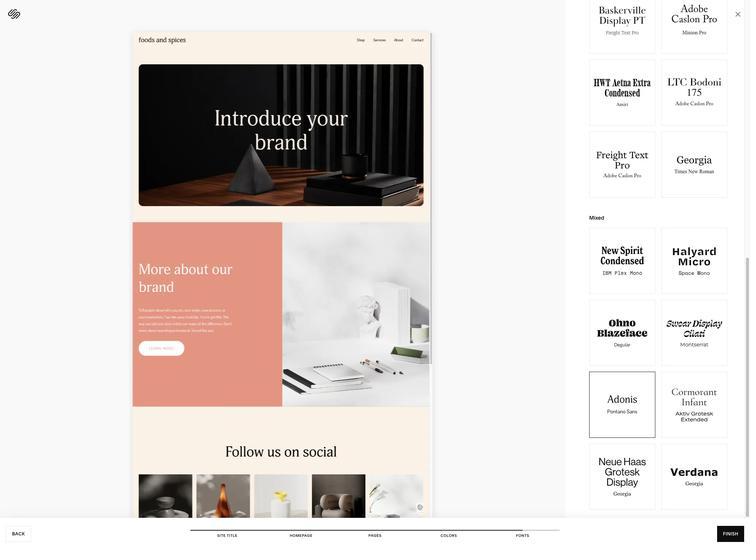Task type: vqa. For each thing, say whether or not it's contained in the screenshot.
the topmost 'Display'
yes



Task type: describe. For each thing, give the bounding box(es) containing it.
new spirit condensed ibm plex mono
[[601, 244, 644, 276]]

georgia times new roman
[[675, 154, 714, 174]]

ibm
[[603, 269, 612, 276]]

pro inside baskerville display pt freight text pro
[[632, 29, 639, 36]]

display for pt
[[599, 14, 631, 27]]

aetna
[[612, 76, 631, 89]]

adobe inside adobe caslon pro minion pro
[[681, 2, 708, 19]]

back button
[[6, 526, 31, 542]]

georgia inside neue haas grotesk display georgia
[[614, 491, 631, 497]]

space
[[679, 269, 695, 277]]

text inside freight text pro adobe caslon pro
[[629, 148, 649, 161]]

finish button
[[717, 526, 744, 542]]

ohno
[[609, 317, 636, 329]]

homepage
[[290, 534, 313, 538]]

freight inside freight text pro adobe caslon pro
[[596, 148, 627, 161]]

ltc bodoni 175 adobe caslon pro
[[667, 76, 722, 109]]

caslon inside adobe caslon pro minion pro
[[672, 12, 700, 30]]

finish
[[723, 531, 739, 537]]

roman
[[700, 169, 714, 174]]

halyard
[[672, 243, 717, 259]]

cormorant infant aktiv grotesk extended
[[672, 386, 717, 423]]

verdana georgia
[[671, 466, 718, 487]]

adonis
[[608, 393, 637, 406]]

display inside neue haas grotesk display georgia
[[607, 476, 638, 488]]

caslon for bodoni
[[691, 100, 705, 109]]

mono inside halyard micro space mono
[[698, 269, 710, 277]]

degular
[[614, 341, 631, 348]]

cormorant
[[672, 386, 717, 398]]

pro inside ltc bodoni 175 adobe caslon pro
[[706, 100, 713, 109]]

mixed
[[589, 215, 604, 221]]

back
[[12, 531, 25, 537]]

pontano
[[607, 408, 626, 415]]

display for cilati
[[693, 317, 722, 329]]

swear
[[667, 317, 691, 329]]

caslon for text
[[619, 172, 633, 181]]

1 vertical spatial condensed
[[601, 254, 644, 267]]

infant
[[682, 396, 707, 408]]

times
[[675, 169, 687, 174]]

grotesk inside neue haas grotesk display georgia
[[605, 465, 640, 478]]

new inside georgia times new roman
[[689, 169, 698, 174]]

pages
[[369, 534, 382, 538]]

extended
[[681, 416, 708, 423]]

amiri
[[617, 100, 628, 109]]

montserrat
[[680, 341, 709, 348]]



Task type: locate. For each thing, give the bounding box(es) containing it.
display inside swear display cilati montserrat
[[693, 317, 722, 329]]

baskerville
[[599, 4, 646, 17]]

condensed
[[605, 86, 640, 99], [601, 254, 644, 267]]

0 vertical spatial condensed
[[605, 86, 640, 99]]

halyard micro space mono
[[672, 243, 717, 277]]

1 vertical spatial adobe
[[676, 100, 689, 109]]

grotesk inside cormorant infant aktiv grotesk extended
[[691, 411, 713, 417]]

None checkbox
[[662, 0, 727, 53], [590, 132, 655, 197], [662, 228, 727, 294], [590, 372, 655, 438], [662, 372, 727, 438], [590, 444, 655, 510], [662, 444, 727, 510], [662, 0, 727, 53], [590, 132, 655, 197], [662, 228, 727, 294], [590, 372, 655, 438], [662, 372, 727, 438], [590, 444, 655, 510], [662, 444, 727, 510]]

title
[[227, 534, 238, 538]]

adobe
[[681, 2, 708, 19], [676, 100, 689, 109], [603, 172, 617, 181]]

georgia inside georgia times new roman
[[677, 154, 712, 166]]

0 vertical spatial new
[[689, 169, 698, 174]]

condensed up amiri
[[605, 86, 640, 99]]

micro
[[678, 253, 711, 269]]

mono inside new spirit condensed ibm plex mono
[[630, 269, 642, 276]]

adonis pontano sans
[[607, 393, 638, 415]]

adobe caslon pro minion pro
[[672, 2, 717, 36]]

cilati
[[684, 327, 705, 339]]

freight
[[606, 29, 620, 36], [596, 148, 627, 161]]

site
[[217, 534, 226, 538]]

georgia down verdana
[[686, 481, 703, 487]]

georgia down neue
[[614, 491, 631, 497]]

blazeface
[[597, 327, 648, 339]]

new inside new spirit condensed ibm plex mono
[[602, 244, 619, 257]]

1 vertical spatial text
[[629, 148, 649, 161]]

condensed inside 'hwt aetna extra condensed amiri'
[[605, 86, 640, 99]]

hwt
[[594, 76, 611, 89]]

site title
[[217, 534, 238, 538]]

0 vertical spatial caslon
[[672, 12, 700, 30]]

2 mono from the left
[[698, 269, 710, 277]]

display down neue
[[607, 476, 638, 488]]

georgia
[[677, 154, 712, 166], [686, 481, 703, 487], [614, 491, 631, 497]]

0 vertical spatial adobe
[[681, 2, 708, 19]]

freight text pro adobe caslon pro
[[596, 148, 649, 181]]

colors
[[441, 534, 457, 538]]

0 vertical spatial georgia
[[677, 154, 712, 166]]

display inside baskerville display pt freight text pro
[[599, 14, 631, 27]]

bodoni
[[690, 76, 722, 88]]

condensed up plex
[[601, 254, 644, 267]]

verdana
[[671, 466, 718, 478]]

haas
[[624, 455, 646, 468]]

pro
[[703, 12, 717, 30], [632, 29, 639, 36], [699, 29, 706, 36], [706, 100, 713, 109], [615, 158, 630, 171], [634, 172, 641, 181]]

baskerville display pt freight text pro
[[599, 4, 646, 36]]

new left "spirit"
[[602, 244, 619, 257]]

mono
[[630, 269, 642, 276], [698, 269, 710, 277]]

1 horizontal spatial new
[[689, 169, 698, 174]]

spirit
[[620, 244, 643, 257]]

new
[[689, 169, 698, 174], [602, 244, 619, 257]]

1 horizontal spatial mono
[[698, 269, 710, 277]]

1 vertical spatial georgia
[[686, 481, 703, 487]]

adobe for text
[[603, 172, 617, 181]]

mono down micro
[[698, 269, 710, 277]]

text inside baskerville display pt freight text pro
[[622, 29, 631, 36]]

1 vertical spatial freight
[[596, 148, 627, 161]]

fonts
[[516, 534, 529, 538]]

adobe inside freight text pro adobe caslon pro
[[603, 172, 617, 181]]

2 vertical spatial display
[[607, 476, 638, 488]]

aktiv
[[676, 411, 690, 417]]

0 horizontal spatial new
[[602, 244, 619, 257]]

None checkbox
[[590, 0, 655, 53], [590, 60, 655, 125], [662, 60, 727, 125], [662, 132, 727, 197], [590, 228, 655, 294], [590, 300, 655, 366], [662, 300, 727, 366], [590, 0, 655, 53], [590, 60, 655, 125], [662, 60, 727, 125], [662, 132, 727, 197], [590, 228, 655, 294], [590, 300, 655, 366], [662, 300, 727, 366]]

0 horizontal spatial grotesk
[[605, 465, 640, 478]]

neue
[[599, 455, 622, 468]]

pt
[[633, 14, 646, 27]]

freight inside baskerville display pt freight text pro
[[606, 29, 620, 36]]

caslon inside freight text pro adobe caslon pro
[[619, 172, 633, 181]]

neue haas grotesk display georgia
[[599, 455, 646, 497]]

1 vertical spatial caslon
[[691, 100, 705, 109]]

mono right plex
[[630, 269, 642, 276]]

ohno blazeface degular
[[597, 317, 648, 348]]

0 vertical spatial display
[[599, 14, 631, 27]]

adobe inside ltc bodoni 175 adobe caslon pro
[[676, 100, 689, 109]]

1 vertical spatial display
[[693, 317, 722, 329]]

hwt aetna extra condensed amiri
[[594, 76, 651, 109]]

minion
[[683, 29, 698, 36]]

text
[[622, 29, 631, 36], [629, 148, 649, 161]]

display up montserrat
[[693, 317, 722, 329]]

1 mono from the left
[[630, 269, 642, 276]]

georgia inside verdana georgia
[[686, 481, 703, 487]]

175
[[687, 87, 702, 99]]

0 vertical spatial freight
[[606, 29, 620, 36]]

extra
[[633, 76, 651, 89]]

1 horizontal spatial grotesk
[[691, 411, 713, 417]]

0 horizontal spatial mono
[[630, 269, 642, 276]]

new right times
[[689, 169, 698, 174]]

plex
[[615, 269, 627, 276]]

display
[[599, 14, 631, 27], [693, 317, 722, 329], [607, 476, 638, 488]]

0 vertical spatial text
[[622, 29, 631, 36]]

swear display cilati montserrat
[[667, 317, 722, 348]]

2 vertical spatial adobe
[[603, 172, 617, 181]]

1 vertical spatial new
[[602, 244, 619, 257]]

caslon
[[672, 12, 700, 30], [691, 100, 705, 109], [619, 172, 633, 181]]

2 vertical spatial georgia
[[614, 491, 631, 497]]

2 vertical spatial caslon
[[619, 172, 633, 181]]

grotesk
[[691, 411, 713, 417], [605, 465, 640, 478]]

adobe for bodoni
[[676, 100, 689, 109]]

ltc
[[667, 76, 687, 88]]

display left pt at the right of page
[[599, 14, 631, 27]]

sans
[[627, 408, 638, 415]]

0 vertical spatial grotesk
[[691, 411, 713, 417]]

1 vertical spatial grotesk
[[605, 465, 640, 478]]

caslon inside ltc bodoni 175 adobe caslon pro
[[691, 100, 705, 109]]

georgia up roman
[[677, 154, 712, 166]]



